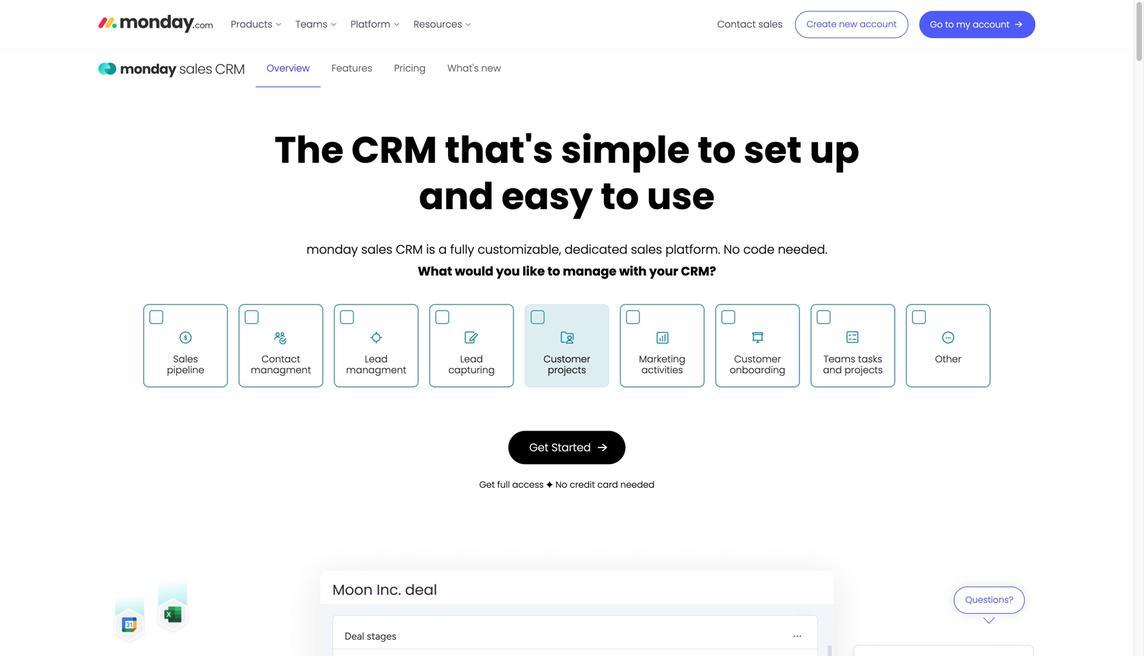 Task type: vqa. For each thing, say whether or not it's contained in the screenshot.
Marketing activities CHECKBOX
yes



Task type: locate. For each thing, give the bounding box(es) containing it.
teams inside teams tasks and projects
[[824, 353, 856, 366]]

1 horizontal spatial customer
[[735, 353, 782, 366]]

1 horizontal spatial new
[[840, 18, 858, 30]]

contact for contact managment
[[262, 353, 300, 366]]

1 managment from the left
[[251, 364, 311, 377]]

0 vertical spatial contact
[[718, 18, 756, 31]]

account right create
[[860, 18, 897, 30]]

0 vertical spatial and
[[419, 171, 494, 222]]

0 vertical spatial no
[[724, 241, 740, 258]]

teams up overview
[[296, 18, 328, 31]]

features link
[[321, 50, 383, 87]]

get started button
[[509, 431, 626, 464]]

lead managment
[[346, 353, 407, 377]]

marketing
[[639, 353, 686, 366]]

the
[[275, 124, 344, 176]]

with
[[620, 263, 647, 280]]

1 vertical spatial get
[[480, 479, 495, 491]]

simple
[[561, 124, 690, 176]]

customer inside option
[[544, 353, 591, 366]]

and inside the crm that's simple to set up and easy to use
[[419, 171, 494, 222]]

2 lead from the left
[[460, 353, 483, 366]]

a
[[439, 241, 447, 258]]

1 projects from the left
[[548, 364, 586, 377]]

my
[[957, 18, 971, 31]]

0 horizontal spatial customer
[[544, 353, 591, 366]]

and
[[419, 171, 494, 222], [824, 364, 842, 377]]

like
[[523, 263, 545, 280]]

sales
[[759, 18, 783, 31], [361, 241, 393, 258], [631, 241, 663, 258]]

customer onboarding
[[730, 353, 786, 377]]

pricing
[[394, 62, 426, 75]]

0 horizontal spatial managment
[[251, 364, 311, 377]]

to right go
[[946, 18, 955, 31]]

new for what's
[[482, 62, 501, 75]]

lead for capturing
[[460, 353, 483, 366]]

account right my
[[973, 18, 1010, 31]]

1 horizontal spatial get
[[530, 440, 549, 455]]

customer down crm tag customer projects icon
[[544, 353, 591, 366]]

0 horizontal spatial account
[[860, 18, 897, 30]]

resources
[[414, 18, 463, 31]]

no
[[724, 241, 740, 258], [556, 479, 568, 491]]

2 projects from the left
[[845, 364, 883, 377]]

no inside monday sales crm is a fully customizable, dedicated sales platform. no code needed. what would you like to manage with your crm?
[[724, 241, 740, 258]]

1 horizontal spatial no
[[724, 241, 740, 258]]

teams inside "link"
[[296, 18, 328, 31]]

monday.com crm and sales image
[[98, 50, 245, 88]]

customer inside 'customer onboarding'
[[735, 353, 782, 366]]

new right what's
[[482, 62, 501, 75]]

managment
[[251, 364, 311, 377], [346, 364, 407, 377]]

sales right monday
[[361, 241, 393, 258]]

code
[[744, 241, 775, 258]]

Contact managment checkbox
[[239, 304, 323, 387]]

products
[[231, 18, 273, 31]]

Lead managment checkbox
[[334, 304, 419, 387]]

sales up the with
[[631, 241, 663, 258]]

projects
[[548, 364, 586, 377], [845, 364, 883, 377]]

0 vertical spatial get
[[530, 440, 549, 455]]

customizable,
[[478, 241, 562, 258]]

platform
[[351, 18, 391, 31]]

to right like
[[548, 263, 561, 280]]

Other checkbox
[[907, 304, 991, 387]]

sales for contact
[[759, 18, 783, 31]]

and inside teams tasks and projects
[[824, 364, 842, 377]]

2 customer from the left
[[735, 353, 782, 366]]

monday.com logo image
[[98, 9, 213, 38]]

customer down crm tag customer onboarding icon at the right of page
[[735, 353, 782, 366]]

1 horizontal spatial contact
[[718, 18, 756, 31]]

contact inside 'contact managment'
[[262, 353, 300, 366]]

2 managment from the left
[[346, 364, 407, 377]]

customer projects
[[544, 353, 591, 377]]

managment down crm tag lead management image
[[346, 364, 407, 377]]

managment inside checkbox
[[346, 364, 407, 377]]

managment inside option
[[251, 364, 311, 377]]

get
[[530, 440, 549, 455], [480, 479, 495, 491]]

lead inside lead capturing
[[460, 353, 483, 366]]

crm
[[352, 124, 437, 176], [396, 241, 423, 258]]

1 customer from the left
[[544, 353, 591, 366]]

sales left create
[[759, 18, 783, 31]]

crm?
[[681, 263, 717, 280]]

new for create
[[840, 18, 858, 30]]

to inside button
[[946, 18, 955, 31]]

go to my account
[[931, 18, 1010, 31]]

crm inside monday sales crm is a fully customizable, dedicated sales platform. no code needed. what would you like to manage with your crm?
[[396, 241, 423, 258]]

lead down crm tag lead management image
[[365, 353, 388, 366]]

is
[[426, 241, 435, 258]]

0 horizontal spatial no
[[556, 479, 568, 491]]

lead inside lead managment
[[365, 353, 388, 366]]

pipeline
[[167, 364, 204, 377]]

and down crm tag team tasks n projects icon at the right
[[824, 364, 842, 377]]

get inside button
[[530, 440, 549, 455]]

what
[[418, 263, 453, 280]]

1 horizontal spatial projects
[[845, 364, 883, 377]]

managment down crm tag contact management image
[[251, 364, 311, 377]]

and up fully
[[419, 171, 494, 222]]

your
[[650, 263, 679, 280]]

get left started
[[530, 440, 549, 455]]

0 vertical spatial new
[[840, 18, 858, 30]]

1 horizontal spatial lead
[[460, 353, 483, 366]]

Lead capturing checkbox
[[430, 304, 514, 387]]

1 horizontal spatial and
[[824, 364, 842, 377]]

no left code
[[724, 241, 740, 258]]

1 vertical spatial teams
[[824, 353, 856, 366]]

projects down crm tag customer projects icon
[[548, 364, 586, 377]]

1 lead from the left
[[365, 353, 388, 366]]

teams tasks and projects
[[824, 353, 883, 377]]

0 horizontal spatial projects
[[548, 364, 586, 377]]

list
[[224, 0, 479, 49]]

that's
[[445, 124, 554, 176]]

0 horizontal spatial new
[[482, 62, 501, 75]]

to
[[946, 18, 955, 31], [698, 124, 736, 176], [601, 171, 639, 222], [548, 263, 561, 280]]

products link
[[224, 14, 289, 35]]

needed
[[621, 479, 655, 491]]

questions? button
[[954, 587, 1026, 624]]

0 horizontal spatial get
[[480, 479, 495, 491]]

teams down crm tag team tasks n projects icon at the right
[[824, 353, 856, 366]]

lead capturing
[[449, 353, 495, 377]]

monday
[[307, 241, 358, 258]]

new inside button
[[840, 18, 858, 30]]

sales
[[173, 353, 198, 366]]

manage
[[563, 263, 617, 280]]

lead
[[365, 353, 388, 366], [460, 353, 483, 366]]

teams
[[296, 18, 328, 31], [824, 353, 856, 366]]

contact inside main element
[[718, 18, 756, 31]]

1 vertical spatial contact
[[262, 353, 300, 366]]

0 horizontal spatial teams
[[296, 18, 328, 31]]

platform link
[[344, 14, 407, 35]]

customer
[[544, 353, 591, 366], [735, 353, 782, 366]]

overview link
[[256, 50, 321, 87]]

Marketing activities checkbox
[[620, 304, 705, 387]]

projects down crm tag team tasks n projects icon at the right
[[845, 364, 883, 377]]

projects inside teams tasks and projects
[[845, 364, 883, 377]]

1 vertical spatial and
[[824, 364, 842, 377]]

to left set
[[698, 124, 736, 176]]

credit
[[570, 479, 595, 491]]

0 horizontal spatial sales
[[361, 241, 393, 258]]

what's new
[[448, 62, 501, 75]]

marketing activities
[[639, 353, 686, 377]]

crm tag contact management image
[[267, 324, 295, 351]]

use
[[647, 171, 715, 222]]

1 horizontal spatial teams
[[824, 353, 856, 366]]

Sales pipeline checkbox
[[143, 304, 228, 387]]

new
[[840, 18, 858, 30], [482, 62, 501, 75]]

sales inside main element
[[759, 18, 783, 31]]

other
[[936, 353, 962, 366]]

0 horizontal spatial contact
[[262, 353, 300, 366]]

crm tag lead capturing image
[[458, 324, 486, 351]]

onboarding
[[730, 364, 786, 377]]

0 horizontal spatial and
[[419, 171, 494, 222]]

crm inside the crm that's simple to set up and easy to use
[[352, 124, 437, 176]]

1 horizontal spatial managment
[[346, 364, 407, 377]]

1 horizontal spatial sales
[[631, 241, 663, 258]]

group
[[138, 299, 997, 393]]

lead down "crm tag lead capturing" icon
[[460, 353, 483, 366]]

0 horizontal spatial lead
[[365, 353, 388, 366]]

get left full
[[480, 479, 495, 491]]

crm tag customer projects image
[[554, 324, 581, 351]]

1 vertical spatial new
[[482, 62, 501, 75]]

1 vertical spatial crm
[[396, 241, 423, 258]]

crm tag sales pipeline image
[[172, 324, 199, 351]]

group containing sales pipeline
[[138, 299, 997, 393]]

up
[[810, 124, 860, 176]]

managment for lead
[[346, 364, 407, 377]]

sales for monday
[[361, 241, 393, 258]]

contact
[[718, 18, 756, 31], [262, 353, 300, 366]]

platform.
[[666, 241, 721, 258]]

0 vertical spatial crm
[[352, 124, 437, 176]]

account
[[860, 18, 897, 30], [973, 18, 1010, 31]]

new right create
[[840, 18, 858, 30]]

2 horizontal spatial sales
[[759, 18, 783, 31]]

started
[[552, 440, 591, 455]]

crm tag team tasks n projects image
[[840, 324, 867, 351]]

0 vertical spatial teams
[[296, 18, 328, 31]]

no right ✦
[[556, 479, 568, 491]]



Task type: describe. For each thing, give the bounding box(es) containing it.
Customer projects checkbox
[[525, 304, 610, 387]]

overview
[[267, 62, 310, 75]]

crm tag marketing activities image
[[649, 324, 676, 351]]

sales pipeline
[[167, 353, 204, 377]]

teams for teams
[[296, 18, 328, 31]]

Customer onboarding checkbox
[[716, 304, 800, 387]]

to up dedicated
[[601, 171, 639, 222]]

go
[[931, 18, 943, 31]]

pricing link
[[383, 50, 437, 87]]

get started
[[530, 440, 591, 455]]

main element
[[224, 0, 1036, 49]]

get for get started
[[530, 440, 549, 455]]

fully
[[450, 241, 475, 258]]

the crm that's simple to set up and easy to use
[[275, 124, 860, 222]]

full
[[498, 479, 510, 491]]

list containing products
[[224, 0, 479, 49]]

contact managment
[[251, 353, 311, 377]]

activities
[[642, 364, 684, 377]]

easy
[[502, 171, 593, 222]]

needed.
[[778, 241, 828, 258]]

lead for managment
[[365, 353, 388, 366]]

contact for contact sales
[[718, 18, 756, 31]]

go to my account button
[[920, 11, 1036, 38]]

what's new link
[[437, 50, 512, 87]]

customer for onboarding
[[735, 353, 782, 366]]

crm tag customer onboarding image
[[744, 324, 772, 351]]

crm tag lead management image
[[363, 324, 390, 351]]

what's
[[448, 62, 479, 75]]

1 horizontal spatial account
[[973, 18, 1010, 31]]

crm tag other image
[[935, 324, 963, 351]]

to inside monday sales crm is a fully customizable, dedicated sales platform. no code needed. what would you like to manage with your crm?
[[548, 263, 561, 280]]

teams link
[[289, 14, 344, 35]]

you
[[496, 263, 520, 280]]

teams for teams tasks and projects
[[824, 353, 856, 366]]

access
[[513, 479, 544, 491]]

create
[[807, 18, 837, 30]]

projects inside customer projects
[[548, 364, 586, 377]]

resources link
[[407, 14, 479, 35]]

create new account button
[[795, 11, 909, 38]]

get full access ✦ no credit card needed
[[480, 479, 655, 491]]

monday sales crm is a fully customizable, dedicated sales platform. no code needed. what would you like to manage with your crm?
[[307, 241, 828, 280]]

customer for projects
[[544, 353, 591, 366]]

managment for contact
[[251, 364, 311, 377]]

contact sales link
[[711, 14, 790, 35]]

would
[[455, 263, 494, 280]]

1 vertical spatial no
[[556, 479, 568, 491]]

tasks
[[859, 353, 883, 366]]

capturing
[[449, 364, 495, 377]]

create new account
[[807, 18, 897, 30]]

Teams tasks and projects checkbox
[[811, 304, 896, 387]]

get for get full access ✦ no credit card needed
[[480, 479, 495, 491]]

card
[[598, 479, 618, 491]]

questions?
[[966, 594, 1014, 606]]

contact sales
[[718, 18, 783, 31]]

features
[[332, 62, 373, 75]]

set
[[744, 124, 802, 176]]

dedicated
[[565, 241, 628, 258]]

✦
[[546, 479, 553, 491]]



